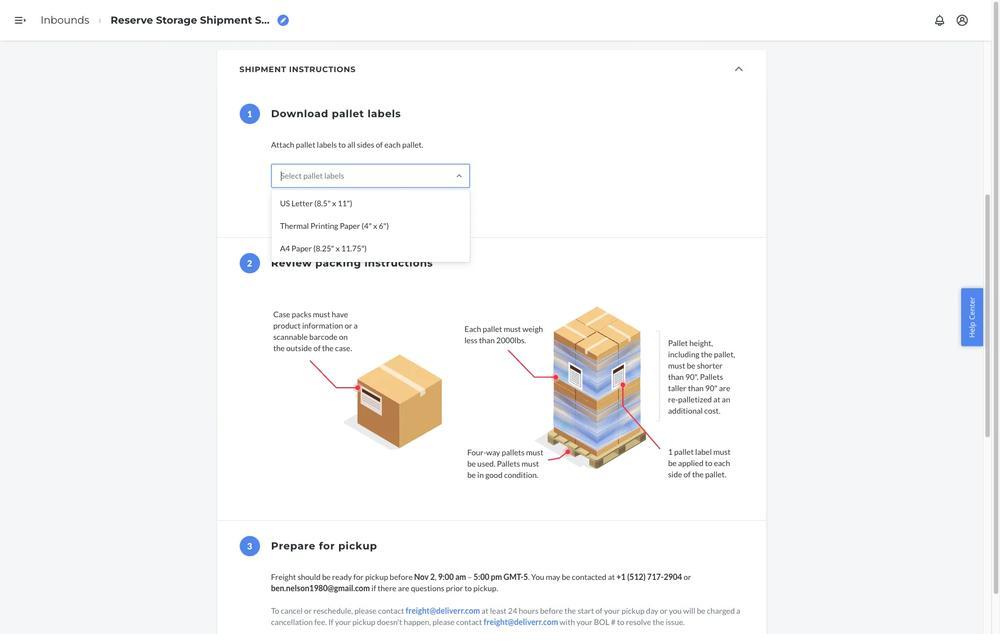 Task type: locate. For each thing, give the bounding box(es) containing it.
1 horizontal spatial 2
[[430, 573, 435, 582]]

for right ready
[[354, 573, 364, 582]]

sti1e0dfc0e25
[[255, 14, 330, 26]]

0 horizontal spatial 2
[[247, 258, 252, 269]]

download pallet labels up attach pallet labels to all sides of each pallet.
[[271, 108, 401, 120]]

please down if
[[355, 607, 377, 616]]

the up with
[[565, 607, 576, 616]]

your down start
[[577, 618, 593, 628]]

if
[[329, 618, 334, 628]]

your up #
[[604, 607, 620, 616]]

labels inside button
[[340, 208, 361, 217]]

download pallet labels up "printing"
[[281, 208, 361, 217]]

instructions
[[289, 64, 356, 75]]

2 horizontal spatial of
[[596, 607, 603, 616]]

shipment up 1
[[240, 64, 287, 75]]

freight@deliverr.com down hours on the bottom right of the page
[[484, 618, 558, 628]]

pallet up "printing"
[[319, 208, 339, 217]]

1 horizontal spatial a
[[737, 607, 741, 616]]

used.
[[478, 459, 496, 469]]

labels
[[368, 108, 401, 120], [317, 140, 337, 150], [324, 171, 344, 181], [340, 208, 361, 217]]

2
[[247, 258, 252, 269], [430, 573, 435, 582]]

3
[[247, 542, 252, 552]]

0 vertical spatial to
[[339, 140, 346, 150]]

contact
[[378, 607, 404, 616], [456, 618, 482, 628]]

90"
[[706, 384, 718, 393]]

0 vertical spatial shipment
[[200, 14, 252, 26]]

1 horizontal spatial your
[[577, 618, 593, 628]]

least
[[490, 607, 507, 616]]

help center
[[967, 297, 978, 338]]

pickup inside freight should be ready for pickup before nov 2 , 9:00 am – 5:00 pm gmt-5 . you may be contacted at +1 (512) 717-2904 or ben.nelson1980@gmail.com if there are questions prior to pickup.
[[365, 573, 388, 582]]

must down including at bottom
[[668, 361, 686, 371]]

case.
[[335, 344, 352, 353]]

fee.
[[314, 618, 327, 628]]

0 vertical spatial for
[[319, 541, 335, 553]]

0 horizontal spatial freight@deliverr.com link
[[406, 607, 480, 616]]

or right day
[[660, 607, 668, 616]]

1 horizontal spatial paper
[[340, 221, 360, 231]]

pallet up attach pallet labels to all sides of each pallet.
[[332, 108, 364, 120]]

select pallet labels
[[281, 171, 344, 181]]

additional
[[668, 406, 703, 416]]

packs
[[292, 310, 312, 319]]

before up there
[[390, 573, 413, 582]]

or inside the at least 24 hours before the start of your pickup day or you will be charged a cancellation fee. if your pickup doesn't happen, please contact
[[660, 607, 668, 616]]

thermal printing paper (4" x 6")
[[280, 221, 389, 231]]

2 right the nov
[[430, 573, 435, 582]]

freight@deliverr.com down 'prior'
[[406, 607, 480, 616]]

at left least
[[482, 607, 489, 616]]

in
[[478, 471, 484, 480]]

palletized
[[678, 395, 712, 405]]

0 horizontal spatial to
[[339, 140, 346, 150]]

nov
[[414, 573, 429, 582]]

(8.5"
[[314, 199, 331, 208]]

pickup up if
[[365, 573, 388, 582]]

1 vertical spatial pallets
[[497, 459, 520, 469]]

shipment right storage
[[200, 14, 252, 26]]

contact inside the at least 24 hours before the start of your pickup day or you will be charged a cancellation fee. if your pickup doesn't happen, please contact
[[456, 618, 482, 628]]

1 vertical spatial contact
[[456, 618, 482, 628]]

of
[[376, 140, 383, 150], [314, 344, 321, 353], [596, 607, 603, 616]]

to down –
[[465, 584, 472, 594]]

1 vertical spatial paper
[[292, 244, 312, 253]]

labels up each
[[368, 108, 401, 120]]

you
[[531, 573, 545, 582]]

at inside the at least 24 hours before the start of your pickup day or you will be charged a cancellation fee. if your pickup doesn't happen, please contact
[[482, 607, 489, 616]]

to right #
[[617, 618, 625, 628]]

of inside the at least 24 hours before the start of your pickup day or you will be charged a cancellation fee. if your pickup doesn't happen, please contact
[[596, 607, 603, 616]]

to inside freight should be ready for pickup before nov 2 , 9:00 am – 5:00 pm gmt-5 . you may be contacted at +1 (512) 717-2904 or ben.nelson1980@gmail.com if there are questions prior to pickup.
[[465, 584, 472, 594]]

prior
[[446, 584, 463, 594]]

1 horizontal spatial for
[[354, 573, 364, 582]]

must up 2000lbs. at the bottom of page
[[504, 325, 521, 334]]

1 horizontal spatial at
[[608, 573, 615, 582]]

0 horizontal spatial at
[[482, 607, 489, 616]]

1 vertical spatial before
[[540, 607, 563, 616]]

the inside the at least 24 hours before the start of your pickup day or you will be charged a cancellation fee. if your pickup doesn't happen, please contact
[[565, 607, 576, 616]]

or right 2904
[[684, 573, 691, 582]]

at left +1
[[608, 573, 615, 582]]

1 horizontal spatial freight@deliverr.com link
[[484, 618, 558, 628]]

0 vertical spatial x
[[332, 199, 336, 208]]

pallets down pallets
[[497, 459, 520, 469]]

0 vertical spatial download
[[271, 108, 329, 120]]

open notifications image
[[933, 14, 947, 27]]

1 vertical spatial at
[[608, 573, 615, 582]]

1 horizontal spatial pallets
[[700, 373, 723, 382]]

pallet inside button
[[319, 208, 339, 217]]

labels up 11")
[[324, 171, 344, 181]]

1 vertical spatial download
[[281, 208, 317, 217]]

0 horizontal spatial before
[[390, 573, 413, 582]]

freight@deliverr.com with your bol # to resolve the issue.
[[484, 618, 685, 628]]

start
[[578, 607, 594, 616]]

at
[[714, 395, 721, 405], [608, 573, 615, 582], [482, 607, 489, 616]]

1 horizontal spatial contact
[[456, 618, 482, 628]]

open account menu image
[[956, 14, 969, 27]]

must inside each pallet must weigh less than 2000lbs.
[[504, 325, 521, 334]]

freight@deliverr.com
[[406, 607, 480, 616], [484, 618, 558, 628]]

2 left review
[[247, 258, 252, 269]]

have
[[332, 310, 348, 319]]

2 horizontal spatial than
[[688, 384, 704, 393]]

0 horizontal spatial paper
[[292, 244, 312, 253]]

are right there
[[398, 584, 410, 594]]

pickup up resolve
[[622, 607, 645, 616]]

at left the an
[[714, 395, 721, 405]]

pallets up 90"
[[700, 373, 723, 382]]

the
[[273, 344, 285, 353], [322, 344, 334, 353], [701, 350, 713, 360], [565, 607, 576, 616], [653, 618, 664, 628]]

0 horizontal spatial pallets
[[497, 459, 520, 469]]

there
[[378, 584, 397, 594]]

be right will
[[697, 607, 706, 616]]

bol
[[594, 618, 610, 628]]

or
[[345, 321, 352, 331], [684, 573, 691, 582], [304, 607, 312, 616], [660, 607, 668, 616]]

x right (4"
[[373, 221, 377, 231]]

pallet
[[332, 108, 364, 120], [296, 140, 316, 150], [303, 171, 323, 181], [319, 208, 339, 217], [483, 325, 502, 334]]

1 vertical spatial are
[[398, 584, 410, 594]]

us letter (8.5" x 11")
[[280, 199, 353, 208]]

x
[[332, 199, 336, 208], [373, 221, 377, 231], [336, 244, 340, 253]]

must inside case packs must have product information or a scannable barcode on the outside of the case.
[[313, 310, 330, 319]]

pallet right each
[[483, 325, 502, 334]]

of left each
[[376, 140, 383, 150]]

x for 11.75")
[[336, 244, 340, 253]]

than right less
[[479, 336, 495, 345]]

1 horizontal spatial to
[[465, 584, 472, 594]]

pallets inside four-way pallets must be used. pallets must be in good condition.
[[497, 459, 520, 469]]

please right "happen,"
[[433, 618, 455, 628]]

shipment inside breadcrumbs navigation
[[200, 14, 252, 26]]

0 vertical spatial are
[[719, 384, 731, 393]]

review
[[271, 257, 312, 270]]

for right prepare
[[319, 541, 335, 553]]

your right if
[[335, 618, 351, 628]]

labels up thermal printing paper (4" x 6")
[[340, 208, 361, 217]]

0 horizontal spatial please
[[355, 607, 377, 616]]

1 vertical spatial freight@deliverr.com
[[484, 618, 558, 628]]

download inside button
[[281, 208, 317, 217]]

before up with
[[540, 607, 563, 616]]

you
[[669, 607, 682, 616]]

2 vertical spatial at
[[482, 607, 489, 616]]

or up the on
[[345, 321, 352, 331]]

the down 'scannable'
[[273, 344, 285, 353]]

please inside the at least 24 hours before the start of your pickup day or you will be charged a cancellation fee. if your pickup doesn't happen, please contact
[[433, 618, 455, 628]]

be right may
[[562, 573, 571, 582]]

1 horizontal spatial than
[[668, 373, 684, 382]]

0 vertical spatial of
[[376, 140, 383, 150]]

0 vertical spatial contact
[[378, 607, 404, 616]]

reschedule,
[[313, 607, 353, 616]]

1 horizontal spatial are
[[719, 384, 731, 393]]

paper right a4
[[292, 244, 312, 253]]

0 vertical spatial than
[[479, 336, 495, 345]]

0 vertical spatial paper
[[340, 221, 360, 231]]

1 horizontal spatial before
[[540, 607, 563, 616]]

are up the an
[[719, 384, 731, 393]]

1 vertical spatial 2
[[430, 573, 435, 582]]

paper left (4"
[[340, 221, 360, 231]]

height,
[[690, 339, 713, 348]]

than up palletized
[[688, 384, 704, 393]]

2 vertical spatial x
[[336, 244, 340, 253]]

a right the charged
[[737, 607, 741, 616]]

0 vertical spatial a
[[354, 321, 358, 331]]

0 horizontal spatial a
[[354, 321, 358, 331]]

weigh
[[523, 325, 543, 334]]

reserve
[[111, 14, 153, 26]]

the up the shorter
[[701, 350, 713, 360]]

freight@deliverr.com link down 'prior'
[[406, 607, 480, 616]]

x right '(8.25"'
[[336, 244, 340, 253]]

freight@deliverr.com link down hours on the bottom right of the page
[[484, 618, 558, 628]]

1 vertical spatial freight@deliverr.com link
[[484, 618, 558, 628]]

contacted
[[572, 573, 607, 582]]

ready
[[332, 573, 352, 582]]

(8.25"
[[313, 244, 334, 253]]

are
[[719, 384, 731, 393], [398, 584, 410, 594]]

1 vertical spatial download pallet labels
[[281, 208, 361, 217]]

pm
[[491, 573, 502, 582]]

0 vertical spatial please
[[355, 607, 377, 616]]

to
[[339, 140, 346, 150], [465, 584, 472, 594], [617, 618, 625, 628]]

must up information
[[313, 310, 330, 319]]

contact down 'prior'
[[456, 618, 482, 628]]

be inside pallet height, including the pallet, must be shorter than 90". pallets taller than 90" are re-palletized at an additional cost.
[[687, 361, 696, 371]]

be up 90".
[[687, 361, 696, 371]]

download up thermal
[[281, 208, 317, 217]]

to left "all"
[[339, 140, 346, 150]]

a right information
[[354, 321, 358, 331]]

a
[[354, 321, 358, 331], [737, 607, 741, 616]]

0 horizontal spatial are
[[398, 584, 410, 594]]

1 vertical spatial shipment
[[240, 64, 287, 75]]

1 horizontal spatial of
[[376, 140, 383, 150]]

pallet right attach
[[296, 140, 316, 150]]

or right cancel
[[304, 607, 312, 616]]

pallets
[[700, 373, 723, 382], [497, 459, 520, 469]]

must right pallets
[[526, 448, 544, 458]]

of up bol
[[596, 607, 603, 616]]

0 horizontal spatial of
[[314, 344, 321, 353]]

1 vertical spatial than
[[668, 373, 684, 382]]

be inside the at least 24 hours before the start of your pickup day or you will be charged a cancellation fee. if your pickup doesn't happen, please contact
[[697, 607, 706, 616]]

pallet
[[668, 339, 688, 348]]

pallets
[[502, 448, 525, 458]]

a inside the at least 24 hours before the start of your pickup day or you will be charged a cancellation fee. if your pickup doesn't happen, please contact
[[737, 607, 741, 616]]

inbounds
[[41, 14, 89, 26]]

11")
[[338, 199, 353, 208]]

may
[[546, 573, 561, 582]]

contact up doesn't
[[378, 607, 404, 616]]

before inside freight should be ready for pickup before nov 2 , 9:00 am – 5:00 pm gmt-5 . you may be contacted at +1 (512) 717-2904 or ben.nelson1980@gmail.com if there are questions prior to pickup.
[[390, 573, 413, 582]]

1 horizontal spatial please
[[433, 618, 455, 628]]

pickup up ready
[[338, 541, 377, 553]]

0 horizontal spatial than
[[479, 336, 495, 345]]

cancel
[[281, 607, 303, 616]]

cost.
[[705, 406, 721, 416]]

1 vertical spatial of
[[314, 344, 321, 353]]

x left 11")
[[332, 199, 336, 208]]

2 horizontal spatial at
[[714, 395, 721, 405]]

5:00
[[474, 573, 490, 582]]

717-
[[647, 573, 664, 582]]

0 horizontal spatial freight@deliverr.com
[[406, 607, 480, 616]]

select
[[281, 171, 302, 181]]

1 vertical spatial please
[[433, 618, 455, 628]]

0 vertical spatial at
[[714, 395, 721, 405]]

taller
[[668, 384, 687, 393]]

2 vertical spatial of
[[596, 607, 603, 616]]

download up attach
[[271, 108, 329, 120]]

1 vertical spatial for
[[354, 573, 364, 582]]

before
[[390, 573, 413, 582], [540, 607, 563, 616]]

pencil alt image
[[280, 18, 286, 23]]

of down barcode
[[314, 344, 321, 353]]

or inside case packs must have product information or a scannable barcode on the outside of the case.
[[345, 321, 352, 331]]

1 vertical spatial to
[[465, 584, 472, 594]]

2 inside freight should be ready for pickup before nov 2 , 9:00 am – 5:00 pm gmt-5 . you may be contacted at +1 (512) 717-2904 or ben.nelson1980@gmail.com if there are questions prior to pickup.
[[430, 573, 435, 582]]

before inside the at least 24 hours before the start of your pickup day or you will be charged a cancellation fee. if your pickup doesn't happen, please contact
[[540, 607, 563, 616]]

pickup
[[338, 541, 377, 553], [365, 573, 388, 582], [622, 607, 645, 616], [353, 618, 376, 628]]

than up taller
[[668, 373, 684, 382]]

6")
[[379, 221, 389, 231]]

0 vertical spatial before
[[390, 573, 413, 582]]

pallet.
[[402, 140, 424, 150]]

freight@deliverr.com link
[[406, 607, 480, 616], [484, 618, 558, 628]]

0 vertical spatial pallets
[[700, 373, 723, 382]]

2 horizontal spatial to
[[617, 618, 625, 628]]

+1
[[617, 573, 626, 582]]

pallet,
[[714, 350, 736, 360]]

the down barcode
[[322, 344, 334, 353]]

1 vertical spatial a
[[737, 607, 741, 616]]

pickup down the 'to cancel or reschedule, please contact freight@deliverr.com'
[[353, 618, 376, 628]]

0 horizontal spatial for
[[319, 541, 335, 553]]

reserve storage shipment sti1e0dfc0e25
[[111, 14, 330, 26]]

doesn't
[[377, 618, 402, 628]]

be down four-
[[468, 459, 476, 469]]

x for 11")
[[332, 199, 336, 208]]

0 vertical spatial download pallet labels
[[271, 108, 401, 120]]



Task type: describe. For each thing, give the bounding box(es) containing it.
review packing instructions
[[271, 257, 433, 270]]

freight
[[271, 573, 296, 582]]

,
[[435, 573, 437, 582]]

way
[[486, 448, 500, 458]]

inbounds link
[[41, 14, 89, 26]]

instructions
[[365, 257, 433, 270]]

attach pallet labels to all sides of each pallet.
[[271, 140, 424, 150]]

good
[[486, 471, 503, 480]]

to cancel or reschedule, please contact freight@deliverr.com
[[271, 607, 480, 616]]

at inside pallet height, including the pallet, must be shorter than 90". pallets taller than 90" are re-palletized at an additional cost.
[[714, 395, 721, 405]]

2 horizontal spatial your
[[604, 607, 620, 616]]

attach
[[271, 140, 295, 150]]

a inside case packs must have product information or a scannable barcode on the outside of the case.
[[354, 321, 358, 331]]

all
[[347, 140, 356, 150]]

be up ben.nelson1980@gmail.com
[[322, 573, 331, 582]]

must up condition.
[[522, 459, 539, 469]]

an
[[722, 395, 731, 405]]

charged
[[707, 607, 735, 616]]

0 vertical spatial freight@deliverr.com link
[[406, 607, 480, 616]]

#
[[611, 618, 616, 628]]

1
[[247, 109, 252, 119]]

1 horizontal spatial freight@deliverr.com
[[484, 618, 558, 628]]

2000lbs.
[[497, 336, 526, 345]]

pallet right select
[[303, 171, 323, 181]]

happen,
[[404, 618, 431, 628]]

four-way pallets must be used. pallets must be in good condition.
[[468, 448, 544, 480]]

resolve
[[626, 618, 651, 628]]

–
[[468, 573, 472, 582]]

on
[[339, 332, 348, 342]]

than inside each pallet must weigh less than 2000lbs.
[[479, 336, 495, 345]]

help center button
[[962, 288, 984, 346]]

pickup.
[[474, 584, 498, 594]]

at inside freight should be ready for pickup before nov 2 , 9:00 am – 5:00 pm gmt-5 . you may be contacted at +1 (512) 717-2904 or ben.nelson1980@gmail.com if there are questions prior to pickup.
[[608, 573, 615, 582]]

of inside case packs must have product information or a scannable barcode on the outside of the case.
[[314, 344, 321, 353]]

.
[[528, 573, 530, 582]]

information
[[302, 321, 343, 331]]

for inside freight should be ready for pickup before nov 2 , 9:00 am – 5:00 pm gmt-5 . you may be contacted at +1 (512) 717-2904 or ben.nelson1980@gmail.com if there are questions prior to pickup.
[[354, 573, 364, 582]]

including
[[668, 350, 700, 360]]

download pallet labels button
[[271, 202, 371, 224]]

each
[[385, 140, 401, 150]]

pallet inside each pallet must weigh less than 2000lbs.
[[483, 325, 502, 334]]

or inside freight should be ready for pickup before nov 2 , 9:00 am – 5:00 pm gmt-5 . you may be contacted at +1 (512) 717-2904 or ben.nelson1980@gmail.com if there are questions prior to pickup.
[[684, 573, 691, 582]]

be left 'in'
[[468, 471, 476, 480]]

2 vertical spatial to
[[617, 618, 625, 628]]

open navigation image
[[14, 14, 27, 27]]

the down day
[[653, 618, 664, 628]]

at least 24 hours before the start of your pickup day or you will be charged a cancellation fee. if your pickup doesn't happen, please contact
[[271, 607, 741, 628]]

less
[[465, 336, 478, 345]]

(4"
[[362, 221, 372, 231]]

gmt-
[[504, 573, 524, 582]]

0 vertical spatial 2
[[247, 258, 252, 269]]

storage
[[156, 14, 197, 26]]

day
[[646, 607, 659, 616]]

thermal
[[280, 221, 309, 231]]

2904
[[664, 573, 682, 582]]

sides
[[357, 140, 374, 150]]

will
[[684, 607, 696, 616]]

must inside pallet height, including the pallet, must be shorter than 90". pallets taller than 90" are re-palletized at an additional cost.
[[668, 361, 686, 371]]

freight should be ready for pickup before nov 2 , 9:00 am – 5:00 pm gmt-5 . you may be contacted at +1 (512) 717-2904 or ben.nelson1980@gmail.com if there are questions prior to pickup.
[[271, 573, 691, 594]]

with
[[560, 618, 575, 628]]

condition.
[[504, 471, 539, 480]]

11.75")
[[341, 244, 367, 253]]

prepare
[[271, 541, 316, 553]]

case
[[273, 310, 290, 319]]

0 vertical spatial freight@deliverr.com
[[406, 607, 480, 616]]

shipment instructions
[[240, 64, 356, 75]]

center
[[967, 297, 978, 320]]

a4 paper (8.25" x 11.75")
[[280, 244, 367, 253]]

are inside pallet height, including the pallet, must be shorter than 90". pallets taller than 90" are re-palletized at an additional cost.
[[719, 384, 731, 393]]

5
[[524, 573, 528, 582]]

the inside pallet height, including the pallet, must be shorter than 90". pallets taller than 90" are re-palletized at an additional cost.
[[701, 350, 713, 360]]

labels left "all"
[[317, 140, 337, 150]]

chevron up image
[[735, 64, 743, 73]]

pallets inside pallet height, including the pallet, must be shorter than 90". pallets taller than 90" are re-palletized at an additional cost.
[[700, 373, 723, 382]]

questions
[[411, 584, 445, 594]]

prepare for pickup
[[271, 541, 377, 553]]

hours
[[519, 607, 539, 616]]

product
[[273, 321, 301, 331]]

each pallet must weigh less than 2000lbs.
[[465, 325, 543, 345]]

0 horizontal spatial your
[[335, 618, 351, 628]]

shorter
[[697, 361, 723, 371]]

am
[[456, 573, 466, 582]]

packing
[[316, 257, 361, 270]]

90".
[[686, 373, 699, 382]]

help
[[967, 322, 978, 338]]

if
[[372, 584, 376, 594]]

are inside freight should be ready for pickup before nov 2 , 9:00 am – 5:00 pm gmt-5 . you may be contacted at +1 (512) 717-2904 or ben.nelson1980@gmail.com if there are questions prior to pickup.
[[398, 584, 410, 594]]

each
[[465, 325, 481, 334]]

case packs must have product information or a scannable barcode on the outside of the case.
[[273, 310, 358, 353]]

1 vertical spatial x
[[373, 221, 377, 231]]

shipment inside button
[[240, 64, 287, 75]]

download pallet labels inside button
[[281, 208, 361, 217]]

pallet height, including the pallet, must be shorter than 90". pallets taller than 90" are re-palletized at an additional cost.
[[668, 339, 736, 416]]

letter
[[292, 199, 313, 208]]

0 horizontal spatial contact
[[378, 607, 404, 616]]

scannable
[[273, 332, 308, 342]]

breadcrumbs navigation
[[32, 4, 330, 37]]

(512)
[[627, 573, 646, 582]]

four-
[[468, 448, 486, 458]]

2 vertical spatial than
[[688, 384, 704, 393]]



Task type: vqa. For each thing, say whether or not it's contained in the screenshot.
top are
yes



